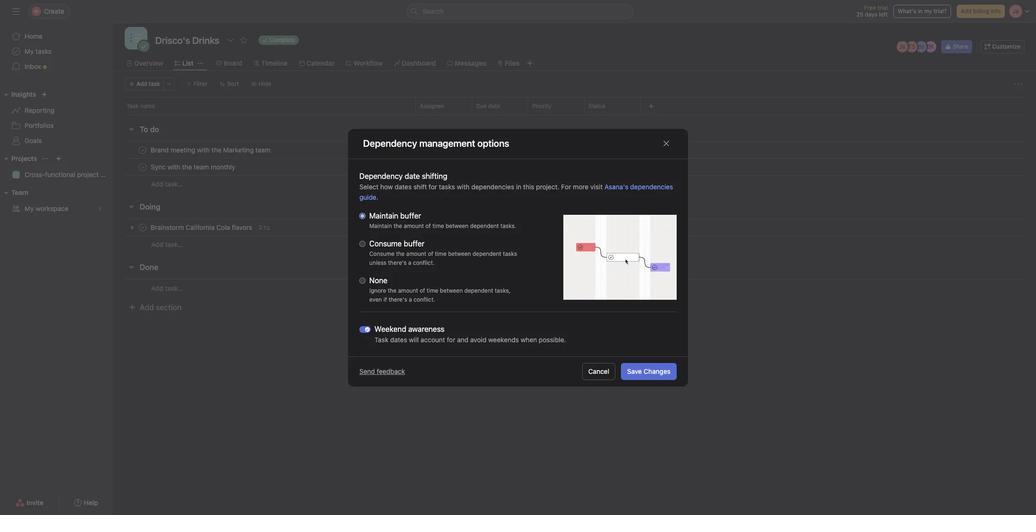 Task type: locate. For each thing, give the bounding box(es) containing it.
0 vertical spatial 25
[[857, 11, 864, 18]]

0 vertical spatial the
[[394, 222, 403, 229]]

add
[[962, 8, 972, 15], [137, 80, 147, 87], [151, 180, 163, 188], [151, 241, 163, 249], [151, 284, 163, 292], [140, 303, 154, 312]]

0 vertical spatial date
[[489, 103, 501, 110]]

amount for maintain buffer
[[404, 222, 424, 229]]

2 vertical spatial dependent
[[465, 287, 494, 294]]

0 vertical spatial consume
[[370, 239, 402, 248]]

tasks down tasks.
[[503, 250, 517, 257]]

a right if
[[409, 296, 412, 303]]

there's for ignore
[[389, 296, 408, 303]]

conflict. up the awareness at bottom
[[414, 296, 436, 303]]

header doing tree grid
[[113, 219, 1037, 253]]

save
[[628, 368, 642, 376]]

dependent left tasks.
[[470, 222, 499, 229]]

timeline
[[261, 59, 288, 67]]

row
[[113, 97, 1037, 115], [125, 114, 1026, 115], [113, 141, 1037, 159], [113, 158, 1037, 176]]

shift
[[414, 183, 427, 191]]

0 vertical spatial for
[[429, 183, 437, 191]]

2 add task… row from the top
[[113, 236, 1037, 253]]

add inside header doing tree grid
[[151, 241, 163, 249]]

1 vertical spatial task
[[375, 336, 389, 344]]

files link
[[498, 58, 520, 69]]

0 vertical spatial time
[[433, 222, 444, 229]]

1 add task… from the top
[[151, 180, 183, 188]]

between inside consume buffer consume the amount of time between dependent tasks unless there's a conflict.
[[448, 250, 471, 257]]

add task… button up doing
[[151, 179, 183, 190]]

buffer down maintain buffer maintain the amount of time between dependent tasks.
[[404, 239, 425, 248]]

1 vertical spatial ja
[[423, 146, 429, 153]]

dates down dependency date shifting at the left top of the page
[[395, 183, 412, 191]]

0 vertical spatial conflict.
[[413, 259, 435, 266]]

time up the awareness at bottom
[[427, 287, 439, 294]]

conflict. for ignore
[[414, 296, 436, 303]]

0 vertical spatial a
[[409, 259, 412, 266]]

2 add task… from the top
[[151, 241, 183, 249]]

trial
[[878, 4, 888, 11]]

2 vertical spatial collapse task list for this section image
[[128, 264, 135, 271]]

amount inside consume buffer consume the amount of time between dependent tasks unless there's a conflict.
[[407, 250, 427, 257]]

time down maintain buffer maintain the amount of time between dependent tasks.
[[435, 250, 447, 257]]

ignore
[[370, 287, 387, 294]]

my
[[25, 47, 34, 55], [25, 205, 34, 213]]

2 vertical spatial add task… row
[[113, 279, 1037, 297]]

header to do tree grid
[[113, 141, 1037, 193]]

between down maintain buffer maintain the amount of time between dependent tasks.
[[448, 250, 471, 257]]

days
[[866, 11, 878, 18]]

date inside dependency management options dialog
[[405, 172, 420, 180]]

select how dates shift for tasks with dependencies in this project. for more visit
[[360, 183, 605, 191]]

for
[[429, 183, 437, 191], [447, 336, 456, 344]]

1 horizontal spatial 25
[[857, 11, 864, 18]]

ja left ts
[[900, 43, 906, 50]]

1 vertical spatial amount
[[407, 250, 427, 257]]

dependencies right with
[[472, 183, 515, 191]]

more
[[573, 183, 589, 191]]

25 left days
[[857, 11, 864, 18]]

oct
[[476, 147, 486, 154]]

in inside dependency management options dialog
[[516, 183, 522, 191]]

None radio
[[360, 241, 366, 247]]

dependencies inside asana's dependencies guide
[[631, 183, 674, 191]]

add left task
[[137, 80, 147, 87]]

3 add task… button from the top
[[151, 283, 183, 294]]

1 consume from the top
[[370, 239, 402, 248]]

there's
[[388, 259, 407, 266], [389, 296, 408, 303]]

0 horizontal spatial for
[[429, 183, 437, 191]]

of down maintain buffer maintain the amount of time between dependent tasks.
[[428, 250, 434, 257]]

ts
[[909, 43, 916, 50]]

between inside maintain buffer maintain the amount of time between dependent tasks.
[[446, 222, 469, 229]]

2 vertical spatial add task… button
[[151, 283, 183, 294]]

time inside none ignore the amount of time between dependent tasks, even if there's a conflict.
[[427, 287, 439, 294]]

time for consume buffer
[[435, 250, 447, 257]]

1 vertical spatial buffer
[[404, 239, 425, 248]]

1 vertical spatial a
[[409, 296, 412, 303]]

maintain
[[370, 211, 399, 220], [370, 222, 392, 229]]

of inside consume buffer consume the amount of time between dependent tasks unless there's a conflict.
[[428, 250, 434, 257]]

between up consume buffer consume the amount of time between dependent tasks unless there's a conflict.
[[446, 222, 469, 229]]

there's inside consume buffer consume the amount of time between dependent tasks unless there's a conflict.
[[388, 259, 407, 266]]

my up inbox
[[25, 47, 34, 55]]

collapse task list for this section image left "to"
[[128, 126, 135, 133]]

send feedback
[[360, 368, 405, 376]]

in left this
[[516, 183, 522, 191]]

2 dependencies from the left
[[631, 183, 674, 191]]

25
[[857, 11, 864, 18], [488, 147, 495, 154]]

0 vertical spatial in
[[919, 8, 923, 15]]

0 vertical spatial collapse task list for this section image
[[128, 126, 135, 133]]

1 vertical spatial date
[[405, 172, 420, 180]]

tasks,
[[495, 287, 511, 294]]

task… inside 'header to do' tree grid
[[165, 180, 183, 188]]

task
[[127, 103, 139, 110], [375, 336, 389, 344]]

1 vertical spatial dates
[[390, 336, 407, 344]]

3 add task… from the top
[[151, 284, 183, 292]]

global element
[[0, 23, 113, 80]]

0 vertical spatial tasks
[[36, 47, 52, 55]]

buffer inside maintain buffer maintain the amount of time between dependent tasks.
[[401, 211, 421, 220]]

a inside consume buffer consume the amount of time between dependent tasks unless there's a conflict.
[[409, 259, 412, 266]]

files
[[505, 59, 520, 67]]

the inside maintain buffer maintain the amount of time between dependent tasks.
[[394, 222, 403, 229]]

1 vertical spatial add task… button
[[151, 240, 183, 250]]

buffer for consume buffer
[[404, 239, 425, 248]]

2 vertical spatial tasks
[[503, 250, 517, 257]]

between for maintain buffer
[[446, 222, 469, 229]]

0 vertical spatial between
[[446, 222, 469, 229]]

send
[[360, 368, 375, 376]]

dependency up how
[[360, 172, 403, 180]]

1 vertical spatial between
[[448, 250, 471, 257]]

list link
[[175, 58, 194, 69]]

my down "team" at the left of the page
[[25, 205, 34, 213]]

in inside button
[[919, 8, 923, 15]]

Completed checkbox
[[137, 161, 148, 173]]

search
[[423, 7, 444, 15]]

2 vertical spatial between
[[440, 287, 463, 294]]

dependencies right asana's
[[631, 183, 674, 191]]

amount
[[404, 222, 424, 229], [407, 250, 427, 257], [398, 287, 418, 294]]

a for ignore
[[409, 296, 412, 303]]

priority
[[533, 103, 552, 110]]

collapse task list for this section image
[[128, 126, 135, 133], [128, 203, 135, 211], [128, 264, 135, 271]]

2 horizontal spatial tasks
[[503, 250, 517, 257]]

time inside consume buffer consume the amount of time between dependent tasks unless there's a conflict.
[[435, 250, 447, 257]]

dependency for dependency date shifting
[[360, 172, 403, 180]]

add task… up the done button
[[151, 241, 183, 249]]

1 vertical spatial for
[[447, 336, 456, 344]]

0 vertical spatial dependent
[[470, 222, 499, 229]]

brand meeting with the marketing team cell
[[113, 141, 416, 159]]

2 collapse task list for this section image from the top
[[128, 203, 135, 211]]

cross-
[[25, 171, 45, 179]]

1 vertical spatial my
[[25, 205, 34, 213]]

the inside consume buffer consume the amount of time between dependent tasks unless there's a conflict.
[[396, 250, 405, 257]]

2 vertical spatial of
[[420, 287, 425, 294]]

dependent left 'tasks,'
[[465, 287, 494, 294]]

doing button
[[140, 198, 160, 216]]

conflict. inside consume buffer consume the amount of time between dependent tasks unless there's a conflict.
[[413, 259, 435, 266]]

dependent inside consume buffer consume the amount of time between dependent tasks unless there's a conflict.
[[473, 250, 502, 257]]

to do
[[140, 125, 159, 134]]

board link
[[216, 58, 242, 69]]

time up consume buffer consume the amount of time between dependent tasks unless there's a conflict.
[[433, 222, 444, 229]]

in left the my at the top right
[[919, 8, 923, 15]]

2 my from the top
[[25, 205, 34, 213]]

time
[[433, 222, 444, 229], [435, 250, 447, 257], [427, 287, 439, 294]]

date up shift
[[405, 172, 420, 180]]

task left "name"
[[127, 103, 139, 110]]

dependent
[[470, 222, 499, 229], [473, 250, 502, 257], [465, 287, 494, 294]]

add left billing
[[962, 8, 972, 15]]

switch
[[360, 326, 371, 333]]

messages link
[[447, 58, 486, 69]]

1 horizontal spatial for
[[447, 336, 456, 344]]

collapse task list for this section image left doing
[[128, 203, 135, 211]]

2 vertical spatial amount
[[398, 287, 418, 294]]

dependent down tasks.
[[473, 250, 502, 257]]

timeline link
[[254, 58, 288, 69]]

workflow
[[354, 59, 383, 67]]

my inside "teams" element
[[25, 205, 34, 213]]

25 inside 'header to do' tree grid
[[488, 147, 495, 154]]

time inside maintain buffer maintain the amount of time between dependent tasks.
[[433, 222, 444, 229]]

date right due
[[489, 103, 501, 110]]

1 vertical spatial of
[[428, 250, 434, 257]]

amount down maintain buffer maintain the amount of time between dependent tasks.
[[407, 250, 427, 257]]

avoid
[[471, 336, 487, 344]]

free trial 25 days left
[[857, 4, 888, 18]]

1 horizontal spatial ja
[[900, 43, 906, 50]]

row containing ja
[[113, 141, 1037, 159]]

0 vertical spatial my
[[25, 47, 34, 55]]

project.
[[536, 183, 560, 191]]

my inside global element
[[25, 47, 34, 55]]

add task… row
[[113, 175, 1037, 193], [113, 236, 1037, 253], [113, 279, 1037, 297]]

inbox
[[25, 62, 41, 70]]

status field for brand meeting with the marketing team cell
[[585, 141, 641, 159]]

for left and
[[447, 336, 456, 344]]

this
[[524, 183, 535, 191]]

collapse task list for this section image for doing
[[128, 203, 135, 211]]

0 horizontal spatial tasks
[[36, 47, 52, 55]]

priority field for sync with the team monthly cell
[[528, 158, 585, 176]]

none ignore the amount of time between dependent tasks, even if there's a conflict.
[[370, 276, 511, 303]]

dependency up dependency date shifting at the left top of the page
[[363, 138, 417, 149]]

0 vertical spatial of
[[426, 222, 431, 229]]

none radio inside dependency management options dialog
[[360, 241, 366, 247]]

1 vertical spatial there's
[[389, 296, 408, 303]]

0 horizontal spatial dependencies
[[472, 183, 515, 191]]

will
[[409, 336, 419, 344]]

3 collapse task list for this section image from the top
[[128, 264, 135, 271]]

Brand meeting with the Marketing team text field
[[149, 145, 274, 155]]

1 horizontal spatial tasks
[[439, 183, 455, 191]]

there's right unless
[[388, 259, 407, 266]]

between down consume buffer consume the amount of time between dependent tasks unless there's a conflict.
[[440, 287, 463, 294]]

1 add task… button from the top
[[151, 179, 183, 190]]

to do button
[[140, 121, 159, 138]]

0 vertical spatial maintain
[[370, 211, 399, 220]]

teams element
[[0, 184, 113, 218]]

1 vertical spatial consume
[[370, 250, 395, 257]]

dependency for dependency management options
[[363, 138, 417, 149]]

dependent inside maintain buffer maintain the amount of time between dependent tasks.
[[470, 222, 499, 229]]

1 collapse task list for this section image from the top
[[128, 126, 135, 133]]

1 vertical spatial in
[[516, 183, 522, 191]]

1 horizontal spatial in
[[919, 8, 923, 15]]

add task… up section
[[151, 284, 183, 292]]

0 vertical spatial dependency
[[363, 138, 417, 149]]

the inside none ignore the amount of time between dependent tasks, even if there's a conflict.
[[388, 287, 397, 294]]

0 vertical spatial buffer
[[401, 211, 421, 220]]

between
[[446, 222, 469, 229], [448, 250, 471, 257], [440, 287, 463, 294]]

0 horizontal spatial in
[[516, 183, 522, 191]]

add task… up doing
[[151, 180, 183, 188]]

add up the doing button
[[151, 180, 163, 188]]

buffer down shift
[[401, 211, 421, 220]]

1 maintain from the top
[[370, 211, 399, 220]]

add billing info button
[[957, 5, 1006, 18]]

0 vertical spatial there's
[[388, 259, 407, 266]]

1 vertical spatial task…
[[165, 241, 183, 249]]

tasks left with
[[439, 183, 455, 191]]

of up the awareness at bottom
[[420, 287, 425, 294]]

2 vertical spatial task…
[[165, 284, 183, 292]]

in
[[919, 8, 923, 15], [516, 183, 522, 191]]

1 vertical spatial time
[[435, 250, 447, 257]]

collapse task list for this section image left the done button
[[128, 264, 135, 271]]

1 vertical spatial dependency
[[360, 172, 403, 180]]

add task… button up section
[[151, 283, 183, 294]]

1 vertical spatial conflict.
[[414, 296, 436, 303]]

1 vertical spatial maintain
[[370, 222, 392, 229]]

tasks down home
[[36, 47, 52, 55]]

portfolios
[[25, 121, 54, 129]]

0 horizontal spatial task
[[127, 103, 139, 110]]

2 vertical spatial add task…
[[151, 284, 183, 292]]

task down weekend
[[375, 336, 389, 344]]

tasks.
[[501, 222, 517, 229]]

done
[[140, 263, 158, 272]]

1 vertical spatial 25
[[488, 147, 495, 154]]

0 vertical spatial dates
[[395, 183, 412, 191]]

buffer inside consume buffer consume the amount of time between dependent tasks unless there's a conflict.
[[404, 239, 425, 248]]

to
[[140, 125, 148, 134]]

a right unless
[[409, 259, 412, 266]]

0 vertical spatial amount
[[404, 222, 424, 229]]

trial?
[[934, 8, 948, 15]]

dates inside weekend awareness task dates will account for and avoid weekends when possible.
[[390, 336, 407, 344]]

0 horizontal spatial 25
[[488, 147, 495, 154]]

add task… button up the done button
[[151, 240, 183, 250]]

goals link
[[6, 133, 108, 148]]

do
[[150, 125, 159, 134]]

0 vertical spatial add task…
[[151, 180, 183, 188]]

add task…
[[151, 180, 183, 188], [151, 241, 183, 249], [151, 284, 183, 292]]

dependent inside none ignore the amount of time between dependent tasks, even if there's a conflict.
[[465, 287, 494, 294]]

share button
[[942, 40, 973, 53]]

there's inside none ignore the amount of time between dependent tasks, even if there's a conflict.
[[389, 296, 408, 303]]

Completed checkbox
[[137, 144, 148, 156]]

amount right ignore
[[398, 287, 418, 294]]

row containing task name
[[113, 97, 1037, 115]]

None radio
[[360, 213, 366, 219], [360, 278, 366, 284], [360, 213, 366, 219], [360, 278, 366, 284]]

of
[[426, 222, 431, 229], [428, 250, 434, 257], [420, 287, 425, 294]]

of up consume buffer consume the amount of time between dependent tasks unless there's a conflict.
[[426, 222, 431, 229]]

0 horizontal spatial date
[[405, 172, 420, 180]]

search list box
[[407, 4, 634, 19]]

1 horizontal spatial date
[[489, 103, 501, 110]]

1 horizontal spatial dependencies
[[631, 183, 674, 191]]

1 vertical spatial the
[[396, 250, 405, 257]]

amount down shift
[[404, 222, 424, 229]]

my workspace link
[[6, 201, 108, 216]]

0 vertical spatial add task… button
[[151, 179, 183, 190]]

0 vertical spatial add task… row
[[113, 175, 1037, 193]]

1 my from the top
[[25, 47, 34, 55]]

ja left james at the left top of the page
[[423, 146, 429, 153]]

dependencies
[[472, 183, 515, 191], [631, 183, 674, 191]]

account
[[421, 336, 445, 344]]

weekend
[[375, 325, 407, 333]]

0 vertical spatial task…
[[165, 180, 183, 188]]

add up the done button
[[151, 241, 163, 249]]

projects
[[11, 155, 37, 163]]

ja inside 'header to do' tree grid
[[423, 146, 429, 153]]

dependent for maintain buffer
[[470, 222, 499, 229]]

overview
[[134, 59, 163, 67]]

my tasks link
[[6, 44, 108, 59]]

asana's
[[605, 183, 629, 191]]

buffer for maintain buffer
[[401, 211, 421, 220]]

a inside none ignore the amount of time between dependent tasks, even if there's a conflict.
[[409, 296, 412, 303]]

send feedback link
[[360, 368, 405, 376]]

1 horizontal spatial task
[[375, 336, 389, 344]]

calendar
[[307, 59, 335, 67]]

there's right if
[[389, 296, 408, 303]]

dates down weekend
[[390, 336, 407, 344]]

1 task… from the top
[[165, 180, 183, 188]]

2 vertical spatial the
[[388, 287, 397, 294]]

2 vertical spatial time
[[427, 287, 439, 294]]

2 task… from the top
[[165, 241, 183, 249]]

2 add task… button from the top
[[151, 240, 183, 250]]

conflict. inside none ignore the amount of time between dependent tasks, even if there's a conflict.
[[414, 296, 436, 303]]

amount inside maintain buffer maintain the amount of time between dependent tasks.
[[404, 222, 424, 229]]

save changes button
[[622, 363, 677, 380]]

25 left –
[[488, 147, 495, 154]]

for down "shifting"
[[429, 183, 437, 191]]

1 vertical spatial add task… row
[[113, 236, 1037, 253]]

between for consume buffer
[[448, 250, 471, 257]]

dependency
[[363, 138, 417, 149], [360, 172, 403, 180]]

conflict. up none ignore the amount of time between dependent tasks, even if there's a conflict.
[[413, 259, 435, 266]]

priority field for brand meeting with the marketing team cell
[[528, 141, 585, 159]]

of inside maintain buffer maintain the amount of time between dependent tasks.
[[426, 222, 431, 229]]

1 vertical spatial add task…
[[151, 241, 183, 249]]

add task… button inside header doing tree grid
[[151, 240, 183, 250]]

assignee
[[420, 103, 444, 110]]

1 vertical spatial collapse task list for this section image
[[128, 203, 135, 211]]

1 vertical spatial dependent
[[473, 250, 502, 257]]

goals
[[25, 137, 42, 145]]

None text field
[[153, 32, 222, 49]]

workspace
[[36, 205, 68, 213]]

0 horizontal spatial ja
[[423, 146, 429, 153]]

there's for buffer
[[388, 259, 407, 266]]

unless
[[370, 259, 387, 266]]



Task type: describe. For each thing, give the bounding box(es) containing it.
my
[[925, 8, 933, 15]]

add section
[[140, 303, 182, 312]]

conflict. for buffer
[[413, 259, 435, 266]]

consume buffer consume the amount of time between dependent tasks unless there's a conflict.
[[370, 239, 517, 266]]

2 maintain from the top
[[370, 222, 392, 229]]

dependent for consume buffer
[[473, 250, 502, 257]]

task… inside header doing tree grid
[[165, 241, 183, 249]]

dashboard
[[402, 59, 436, 67]]

of for consume buffer
[[428, 250, 434, 257]]

save changes
[[628, 368, 671, 376]]

doing
[[140, 203, 160, 211]]

messages
[[455, 59, 486, 67]]

free
[[865, 4, 877, 11]]

the for consume
[[396, 250, 405, 257]]

switch inside dependency management options dialog
[[360, 326, 371, 333]]

completed image
[[137, 144, 148, 156]]

add inside button
[[137, 80, 147, 87]]

shifting
[[422, 172, 448, 180]]

hide sidebar image
[[12, 8, 20, 15]]

status field for sync with the team monthly cell
[[585, 158, 641, 176]]

and
[[457, 336, 469, 344]]

2 consume from the top
[[370, 250, 395, 257]]

name
[[140, 103, 155, 110]]

calendar link
[[299, 58, 335, 69]]

status
[[589, 103, 606, 110]]

projects button
[[0, 153, 37, 164]]

0 vertical spatial task
[[127, 103, 139, 110]]

completed image
[[137, 161, 148, 173]]

of inside none ignore the amount of time between dependent tasks, even if there's a conflict.
[[420, 287, 425, 294]]

the for maintain
[[394, 222, 403, 229]]

asana's dependencies guide
[[360, 183, 674, 201]]

dependency management options
[[363, 138, 510, 149]]

25 inside free trial 25 days left
[[857, 11, 864, 18]]

dashboard link
[[394, 58, 436, 69]]

oct 25 – 27
[[476, 147, 508, 154]]

weekends
[[489, 336, 519, 344]]

–
[[496, 147, 499, 154]]

if
[[384, 296, 387, 303]]

awareness
[[409, 325, 445, 333]]

due date
[[476, 103, 501, 110]]

collapse task list for this section image for to do
[[128, 126, 135, 133]]

team button
[[0, 187, 28, 198]]

even
[[370, 296, 382, 303]]

when
[[521, 336, 537, 344]]

amount inside none ignore the amount of time between dependent tasks, even if there's a conflict.
[[398, 287, 418, 294]]

1 add task… row from the top
[[113, 175, 1037, 193]]

add to starred image
[[240, 36, 247, 44]]

date for due
[[489, 103, 501, 110]]

tasks inside consume buffer consume the amount of time between dependent tasks unless there's a conflict.
[[503, 250, 517, 257]]

bk
[[928, 43, 935, 50]]

board
[[224, 59, 242, 67]]

date for dependency
[[405, 172, 420, 180]]

a for buffer
[[409, 259, 412, 266]]

time for maintain buffer
[[433, 222, 444, 229]]

guide
[[360, 193, 377, 201]]

team
[[11, 189, 28, 197]]

with
[[457, 183, 470, 191]]

projects element
[[0, 150, 113, 184]]

3 task… from the top
[[165, 284, 183, 292]]

close this dialog image
[[663, 140, 671, 147]]

plan
[[100, 171, 113, 179]]

what's in my trial?
[[898, 8, 948, 15]]

inbox link
[[6, 59, 108, 74]]

Sync with the team monthly text field
[[149, 162, 238, 172]]

add task… inside header doing tree grid
[[151, 241, 183, 249]]

invite
[[26, 499, 44, 507]]

task
[[149, 80, 160, 87]]

dependency management options dialog
[[348, 129, 689, 387]]

add task… button inside 'header to do' tree grid
[[151, 179, 183, 190]]

add up add section button
[[151, 284, 163, 292]]

due
[[476, 103, 487, 110]]

add task button
[[125, 78, 164, 91]]

tasks inside global element
[[36, 47, 52, 55]]

reporting link
[[6, 103, 108, 118]]

add task… inside 'header to do' tree grid
[[151, 180, 183, 188]]

portfolios link
[[6, 118, 108, 133]]

list image
[[130, 33, 142, 44]]

list
[[182, 59, 194, 67]]

cross-functional project plan
[[25, 171, 113, 179]]

1 dependencies from the left
[[472, 183, 515, 191]]

none
[[370, 276, 388, 285]]

sync with the team monthly cell
[[113, 158, 416, 176]]

for inside weekend awareness task dates will account for and avoid weekends when possible.
[[447, 336, 456, 344]]

info
[[991, 8, 1001, 15]]

collapse task list for this section image for done
[[128, 264, 135, 271]]

add left section
[[140, 303, 154, 312]]

task name
[[127, 103, 155, 110]]

overview link
[[127, 58, 163, 69]]

task inside weekend awareness task dates will account for and avoid weekends when possible.
[[375, 336, 389, 344]]

visit
[[591, 183, 603, 191]]

add inside 'header to do' tree grid
[[151, 180, 163, 188]]

changes
[[644, 368, 671, 376]]

reporting
[[25, 106, 54, 114]]

invite button
[[9, 495, 50, 512]]

done button
[[140, 259, 158, 276]]

my for my workspace
[[25, 205, 34, 213]]

co
[[919, 43, 925, 50]]

0 vertical spatial ja
[[900, 43, 906, 50]]

dependency date shifting
[[360, 172, 448, 180]]

select
[[360, 183, 379, 191]]

cross-functional project plan link
[[6, 167, 113, 182]]

project
[[77, 171, 99, 179]]

functional
[[45, 171, 75, 179]]

my for my tasks
[[25, 47, 34, 55]]

cancel button
[[583, 363, 616, 380]]

between inside none ignore the amount of time between dependent tasks, even if there's a conflict.
[[440, 287, 463, 294]]

insights button
[[0, 89, 36, 100]]

my tasks
[[25, 47, 52, 55]]

home link
[[6, 29, 108, 44]]

james
[[433, 146, 451, 153]]

amount for consume buffer
[[407, 250, 427, 257]]

left
[[880, 11, 888, 18]]

what's
[[898, 8, 917, 15]]

workflow link
[[346, 58, 383, 69]]

my workspace
[[25, 205, 68, 213]]

1 vertical spatial tasks
[[439, 183, 455, 191]]

of for maintain buffer
[[426, 222, 431, 229]]

3 add task… row from the top
[[113, 279, 1037, 297]]

home
[[25, 32, 43, 40]]

possible.
[[539, 336, 566, 344]]

insights
[[11, 90, 36, 98]]

.
[[377, 193, 379, 201]]

cancel
[[589, 368, 610, 376]]

section
[[156, 303, 182, 312]]

insights element
[[0, 86, 113, 150]]



Task type: vqa. For each thing, say whether or not it's contained in the screenshot.
Phase Two CELL
no



